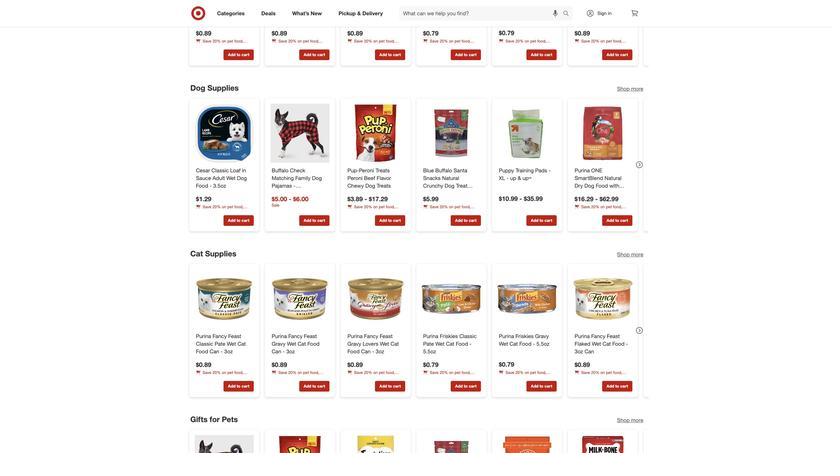 Task type: describe. For each thing, give the bounding box(es) containing it.
delivery
[[363, 10, 383, 16]]

shop more for cat supplies
[[617, 251, 644, 258]]

save 20% on pet food, treats and litter button for purina one smartblend natural dry dog food with chicken & rice link
[[575, 204, 633, 215]]

save 20% on pet food, treats and litter button for 1st purina fancy feast gravy wet cat food can - 3oz link from the top
[[272, 38, 329, 49]]

save 20% on pet food, treats and litter button for pup-peroni treats peroni beef flavor chewy dog treats link
[[347, 204, 405, 215]]

1 purina fancy feast gravy wet cat food can - 3oz link from the top
[[272, 1, 328, 24]]

save 20% on pet food, treats and litter button for first the purina fancy feast gravy lovers wet cat food can - 3oz link from the top
[[347, 38, 405, 49]]

more for cat supplies
[[631, 251, 644, 258]]

natural inside blue buffalo santa snacks natural crunchy dog treat biscuits oatmeal & cinnamon treats - 11oz - christmas
[[442, 175, 459, 181]]

$16.29
[[575, 195, 594, 202]]

save 20% on pet food, treats and litter button for second purina fancy feast flaked wet cat food - 3oz can link from the top
[[575, 370, 633, 381]]

flaked for second purina fancy feast flaked wet cat food - 3oz can link from the top
[[575, 341, 591, 347]]

shop for gifts for pets
[[617, 417, 630, 424]]

1 vertical spatial treats
[[377, 182, 391, 189]]

sign
[[598, 10, 607, 16]]

fancy for second the purina fancy feast gravy lovers wet cat food can - 3oz link from the top
[[364, 333, 378, 340]]

2 purina fancy feast flaked wet cat food - 3oz can link from the top
[[575, 333, 631, 355]]

cesar classic loaf in sauce adult wet dog food - 3.5oz
[[196, 167, 247, 189]]

save 20% on pet food, treats and litter button for first purina fancy feast classic pate wet cat food can - 3oz link from the bottom of the page
[[196, 370, 254, 381]]

what's new link
[[287, 6, 330, 21]]

lovers for second the purina fancy feast gravy lovers wet cat food can - 3oz link from the top
[[363, 341, 378, 347]]

shop for cat supplies
[[617, 251, 630, 258]]

$6.00
[[293, 195, 308, 202]]

$35.99
[[524, 195, 543, 202]]

blue buffalo santa snacks natural crunchy dog treat biscuits oatmeal & cinnamon treats - 11oz - christmas
[[423, 167, 480, 212]]

$10.99
[[499, 195, 518, 202]]

cesar classic loaf in sauce adult wet dog food - 3.5oz link
[[196, 167, 252, 190]]

pup-peroni treats peroni beef flavor chewy dog treats
[[347, 167, 391, 189]]

fancy for first purina fancy feast gravy wet cat food can - 3oz link from the bottom
[[288, 333, 302, 340]]

in inside cesar classic loaf in sauce adult wet dog food - 3.5oz
[[242, 167, 246, 174]]

1 purina friskies gravy wet cat food - 5.5oz link from the top
[[499, 1, 555, 16]]

search
[[560, 10, 576, 17]]

2 purina fancy feast gravy lovers wet cat food can - 3oz link from the top
[[347, 333, 404, 355]]

fancy for second purina fancy feast classic pate wet cat food can - 3oz link from the bottom of the page
[[213, 1, 227, 8]]

flavor
[[377, 175, 391, 181]]

categories
[[217, 10, 245, 16]]

blue buffalo santa snacks natural crunchy dog treat biscuits oatmeal & cinnamon treats - 11oz - christmas link
[[423, 167, 480, 212]]

puppy training pads - xl - up & up™
[[499, 167, 551, 181]]

2 purina friskies gravy wet cat food - 5.5oz from the top
[[499, 333, 550, 347]]

pets
[[222, 415, 238, 424]]

for
[[210, 415, 220, 424]]

beef
[[364, 175, 375, 181]]

food inside purina one smartblend natural dry dog food with chicken & rice
[[596, 182, 608, 189]]

flaked for second purina fancy feast flaked wet cat food - 3oz can link from the bottom
[[575, 9, 591, 15]]

1 purina fancy feast gravy wet cat food can - 3oz from the top
[[272, 1, 320, 23]]

fancy for first purina fancy feast classic pate wet cat food can - 3oz link from the bottom of the page
[[213, 333, 227, 340]]

shop more button for cat supplies
[[617, 251, 644, 259]]

deals
[[261, 10, 276, 16]]

santa
[[454, 167, 467, 174]]

christmas
[[427, 205, 451, 212]]

deals link
[[256, 6, 284, 21]]

classic inside cesar classic loaf in sauce adult wet dog food - 3.5oz
[[211, 167, 229, 174]]

save 20% on pet food, treats and litter button for blue buffalo santa snacks natural crunchy dog treat biscuits oatmeal & cinnamon treats - 11oz - christmas "link"
[[423, 204, 481, 215]]

$16.29 - $62.99
[[575, 195, 619, 202]]

categories link
[[212, 6, 253, 21]]

1 vertical spatial peroni
[[347, 175, 363, 181]]

save 20% on pet food, treats and litter button for second purina friskies gravy wet cat food - 5.5oz link from the bottom
[[499, 38, 557, 49]]

pickup & delivery
[[339, 10, 383, 16]]

$1.29
[[196, 195, 211, 202]]

dog inside buffalo check matching family dog pajamas - wondershop™ - black/red
[[312, 175, 322, 181]]

loaf
[[230, 167, 240, 174]]

purina one smartblend natural dry dog food with chicken & rice link
[[575, 167, 631, 196]]

snacks
[[423, 175, 441, 181]]

save 20% on pet food, treats and litter button for second the purina fancy feast gravy lovers wet cat food can - 3oz link from the top
[[347, 370, 405, 381]]

food inside cesar classic loaf in sauce adult wet dog food - 3.5oz
[[196, 182, 208, 189]]

sale
[[272, 203, 279, 208]]

save 20% on pet food, treats and litter button for first purina friskies gravy wet cat food - 5.5oz link from the bottom
[[499, 370, 557, 381]]

$5.99
[[423, 195, 439, 202]]

up™
[[523, 175, 531, 181]]

dog supplies
[[190, 83, 239, 92]]

buffalo check matching family dog pajamas - wondershop™ - black/red link
[[272, 167, 328, 204]]

chicken
[[575, 190, 594, 196]]

0 vertical spatial peroni
[[359, 167, 374, 174]]

chewy
[[347, 182, 364, 189]]

biscuits
[[423, 190, 442, 196]]

buffalo check matching family dog pajamas - wondershop™ - black/red
[[272, 167, 322, 204]]

check
[[290, 167, 305, 174]]

sign in link
[[581, 6, 622, 21]]

dog inside pup-peroni treats peroni beef flavor chewy dog treats
[[365, 182, 375, 189]]

0 vertical spatial treats
[[376, 167, 390, 174]]

- inside $5.00 - $6.00 sale
[[289, 195, 291, 202]]

family
[[295, 175, 310, 181]]

purina one smartblend natural dry dog food with chicken & rice
[[575, 167, 622, 196]]

lovers for first the purina fancy feast gravy lovers wet cat food can - 3oz link from the top
[[363, 9, 378, 15]]

natural inside purina one smartblend natural dry dog food with chicken & rice
[[605, 175, 622, 181]]

cinnamon
[[423, 197, 448, 204]]

puppy
[[499, 167, 514, 174]]

& right pickup
[[357, 10, 361, 16]]

dry
[[575, 182, 583, 189]]

pajamas
[[272, 182, 292, 189]]

buffalo inside blue buffalo santa snacks natural crunchy dog treat biscuits oatmeal & cinnamon treats - 11oz - christmas
[[435, 167, 452, 174]]

xl
[[499, 175, 505, 181]]

crunchy
[[423, 182, 443, 189]]

shop more button for gifts for pets
[[617, 417, 644, 424]]

$17.29
[[369, 195, 388, 202]]

rice
[[600, 190, 611, 196]]



Task type: locate. For each thing, give the bounding box(es) containing it.
purina fancy feast classic pate wet cat food can - 3oz image
[[195, 269, 254, 329], [195, 269, 254, 329]]

purina friskies gravy wet cat food - 5.5oz image
[[498, 269, 557, 329], [498, 269, 557, 329]]

1 purina friskies classic pate wet cat food - 5.5oz link from the top
[[423, 1, 480, 24]]

1 vertical spatial purina fancy feast gravy lovers wet cat food can - 3oz
[[347, 333, 399, 355]]

1 buffalo from the left
[[272, 167, 288, 174]]

purina fancy feast flaked wet cat food - 3oz can image
[[573, 269, 633, 329], [573, 269, 633, 329]]

cat supplies
[[190, 249, 236, 258]]

peroni up chewy
[[347, 175, 363, 181]]

save 20% on pet food, treats and litter button for second purina fancy feast flaked wet cat food - 3oz can link from the bottom
[[575, 38, 633, 49]]

pate
[[215, 9, 225, 15], [423, 9, 434, 15], [215, 341, 225, 347], [423, 341, 434, 347]]

1 vertical spatial purina fancy feast gravy lovers wet cat food can - 3oz link
[[347, 333, 404, 355]]

buffalo check matching family dog pajamas - wondershop™ - black/red image
[[270, 104, 329, 163], [270, 104, 329, 163], [195, 435, 254, 453], [195, 435, 254, 453]]

1 purina fancy feast flaked wet cat food - 3oz can link from the top
[[575, 1, 631, 24]]

2 purina fancy feast classic pate wet cat food can - 3oz link from the top
[[196, 333, 252, 355]]

pup-peroni treats peroni beef flavor chewy dog treats image
[[346, 104, 405, 163], [346, 104, 405, 163], [270, 435, 329, 453], [270, 435, 329, 453]]

2 purina fancy feast gravy lovers wet cat food can - 3oz from the top
[[347, 333, 399, 355]]

1 vertical spatial purina fancy feast classic pate wet cat food can - 3oz
[[196, 333, 246, 355]]

save 20% on pet food, treats and litter button for first purina friskies classic pate wet cat food - 5.5oz link from the bottom
[[423, 370, 481, 381]]

0 vertical spatial more
[[631, 85, 644, 92]]

purina fancy feast classic pate wet cat food can - 3oz for first purina fancy feast classic pate wet cat food can - 3oz link from the bottom of the page
[[196, 333, 246, 355]]

in inside "link"
[[608, 10, 612, 16]]

treats down flavor
[[377, 182, 391, 189]]

purina fancy feast classic pate wet cat food can - 3oz
[[196, 1, 246, 23], [196, 333, 246, 355]]

2 purina fancy feast flaked wet cat food - 3oz can from the top
[[575, 333, 628, 355]]

$62.99
[[600, 195, 619, 202]]

0 vertical spatial purina fancy feast gravy lovers wet cat food can - 3oz
[[347, 1, 399, 23]]

food,
[[537, 38, 546, 43], [234, 39, 243, 43], [310, 39, 319, 43], [386, 39, 395, 43], [462, 39, 471, 43], [613, 39, 622, 43], [234, 204, 243, 209], [386, 204, 395, 209], [462, 204, 471, 209], [613, 204, 622, 209], [537, 370, 546, 375], [234, 370, 243, 375], [310, 370, 319, 375], [386, 370, 395, 375], [462, 370, 471, 375], [613, 370, 622, 375]]

1 horizontal spatial buffalo
[[435, 167, 452, 174]]

1 purina friskies gravy wet cat food - 5.5oz from the top
[[499, 1, 550, 15]]

can
[[210, 16, 219, 23], [272, 16, 281, 23], [361, 16, 371, 23], [585, 16, 594, 23], [210, 348, 219, 355], [272, 348, 281, 355], [361, 348, 371, 355], [585, 348, 594, 355]]

3 shop from the top
[[617, 417, 630, 424]]

0 vertical spatial shop more button
[[617, 85, 644, 93]]

wondershop™
[[272, 190, 305, 196]]

purina fancy feast classic pate wet cat food can - 3oz for second purina fancy feast classic pate wet cat food can - 3oz link from the bottom of the page
[[196, 1, 246, 23]]

1 purina fancy feast classic pate wet cat food can - 3oz from the top
[[196, 1, 246, 23]]

& down the treat
[[465, 190, 468, 196]]

more
[[631, 85, 644, 92], [631, 251, 644, 258], [631, 417, 644, 424]]

purina fancy feast gravy wet cat food can - 3oz
[[272, 1, 320, 23], [272, 333, 320, 355]]

1 vertical spatial purina friskies gravy wet cat food - 5.5oz
[[499, 333, 550, 347]]

20%
[[515, 38, 524, 43], [212, 39, 221, 43], [288, 39, 296, 43], [364, 39, 372, 43], [440, 39, 448, 43], [591, 39, 599, 43], [212, 204, 221, 209], [364, 204, 372, 209], [440, 204, 448, 209], [591, 204, 599, 209], [515, 370, 524, 375], [212, 370, 221, 375], [288, 370, 296, 375], [364, 370, 372, 375], [440, 370, 448, 375], [591, 370, 599, 375]]

0 vertical spatial flaked
[[575, 9, 591, 15]]

cesar
[[196, 167, 210, 174]]

1 vertical spatial in
[[242, 167, 246, 174]]

1 vertical spatial more
[[631, 251, 644, 258]]

friskies
[[440, 1, 458, 8], [516, 1, 534, 8], [440, 333, 458, 340], [516, 333, 534, 340]]

puppy training pads - xl - up & up™ image
[[498, 104, 557, 163], [498, 104, 557, 163]]

& inside blue buffalo santa snacks natural crunchy dog treat biscuits oatmeal & cinnamon treats - 11oz - christmas
[[465, 190, 468, 196]]

& inside puppy training pads - xl - up & up™
[[518, 175, 521, 181]]

oatmeal
[[443, 190, 463, 196]]

2 vertical spatial more
[[631, 417, 644, 424]]

$10.99 - $35.99
[[499, 195, 543, 202]]

2 flaked from the top
[[575, 341, 591, 347]]

1 flaked from the top
[[575, 9, 591, 15]]

0 vertical spatial shop more
[[617, 85, 644, 92]]

more for dog supplies
[[631, 85, 644, 92]]

milk-bone in beef flavor  medium dog treats image
[[573, 435, 633, 453], [573, 435, 633, 453]]

3oz
[[224, 16, 233, 23], [286, 16, 295, 23], [376, 16, 384, 23], [575, 16, 583, 23], [224, 348, 233, 355], [286, 348, 295, 355], [376, 348, 384, 355], [575, 348, 583, 355]]

purina
[[196, 1, 211, 8], [272, 1, 287, 8], [347, 1, 363, 8], [423, 1, 438, 8], [499, 1, 514, 8], [575, 1, 590, 8], [575, 167, 590, 174], [196, 333, 211, 340], [272, 333, 287, 340], [347, 333, 363, 340], [423, 333, 438, 340], [499, 333, 514, 340], [575, 333, 590, 340]]

$5.00
[[272, 195, 287, 202]]

1 shop from the top
[[617, 85, 630, 92]]

2 natural from the left
[[605, 175, 622, 181]]

0 vertical spatial in
[[608, 10, 612, 16]]

0 vertical spatial purina friskies classic pate wet cat food - 5.5oz
[[423, 1, 477, 23]]

dog inside cesar classic loaf in sauce adult wet dog food - 3.5oz
[[237, 175, 247, 181]]

gravy
[[535, 1, 549, 8], [272, 9, 285, 15], [347, 9, 361, 15], [535, 333, 549, 340], [272, 341, 285, 347], [347, 341, 361, 347]]

3 more from the top
[[631, 417, 644, 424]]

save 20% on pet food, treats and litter button for cesar classic loaf in sauce adult wet dog food - 3.5oz link
[[196, 204, 254, 215]]

temptations classic tasty chicken flavor cat treats image
[[346, 435, 405, 453], [346, 435, 405, 453]]

supplies for cat supplies
[[205, 249, 236, 258]]

0 vertical spatial purina fancy feast gravy lovers wet cat food can - 3oz link
[[347, 1, 404, 24]]

0 vertical spatial purina friskies gravy wet cat food - 5.5oz link
[[499, 1, 555, 16]]

cesar classic loaf in sauce adult wet dog food - 3.5oz image
[[195, 104, 254, 163], [195, 104, 254, 163]]

purina fancy feast classic pate wet cat food can - 3oz link
[[196, 1, 252, 24], [196, 333, 252, 355]]

1 lovers from the top
[[363, 9, 378, 15]]

& inside purina one smartblend natural dry dog food with chicken & rice
[[596, 190, 599, 196]]

1 natural from the left
[[442, 175, 459, 181]]

1 shop more button from the top
[[617, 85, 644, 93]]

1 vertical spatial purina fancy feast gravy wet cat food can - 3oz
[[272, 333, 320, 355]]

2 shop from the top
[[617, 251, 630, 258]]

0 vertical spatial purina fancy feast classic pate wet cat food can - 3oz
[[196, 1, 246, 23]]

pickup
[[339, 10, 356, 16]]

2 purina fancy feast classic pate wet cat food can - 3oz from the top
[[196, 333, 246, 355]]

purina fancy feast gravy wet cat food can - 3oz image
[[270, 269, 329, 329], [270, 269, 329, 329]]

0 vertical spatial purina friskies classic pate wet cat food - 5.5oz link
[[423, 1, 480, 24]]

1 vertical spatial lovers
[[363, 341, 378, 347]]

0 vertical spatial supplies
[[207, 83, 239, 92]]

1 purina fancy feast gravy lovers wet cat food can - 3oz from the top
[[347, 1, 399, 23]]

2 vertical spatial treats
[[449, 197, 463, 204]]

shop more for gifts for pets
[[617, 417, 644, 424]]

buddy biscuits peanut butter soft and chewy dog treats image
[[498, 435, 557, 453], [498, 435, 557, 453]]

1 purina fancy feast flaked wet cat food - 3oz can from the top
[[575, 1, 628, 23]]

in right loaf
[[242, 167, 246, 174]]

1 vertical spatial shop
[[617, 251, 630, 258]]

wet
[[227, 9, 236, 15], [287, 9, 296, 15], [380, 9, 389, 15], [435, 9, 445, 15], [499, 9, 508, 15], [592, 9, 601, 15], [226, 175, 235, 181], [227, 341, 236, 347], [287, 341, 296, 347], [380, 341, 389, 347], [435, 341, 445, 347], [499, 341, 508, 347], [592, 341, 601, 347]]

litter
[[518, 44, 526, 49], [215, 44, 223, 49], [291, 44, 299, 49], [366, 44, 374, 49], [442, 44, 450, 49], [594, 44, 602, 49], [215, 210, 223, 215], [366, 210, 374, 215], [442, 210, 450, 215], [594, 210, 602, 215], [518, 376, 526, 381], [215, 376, 223, 381], [291, 376, 299, 381], [366, 376, 374, 381], [442, 376, 450, 381], [594, 376, 602, 381]]

1 vertical spatial purina fancy feast flaked wet cat food - 3oz can link
[[575, 333, 631, 355]]

0 horizontal spatial in
[[242, 167, 246, 174]]

1 purina fancy feast gravy lovers wet cat food can - 3oz link from the top
[[347, 1, 404, 24]]

sign in
[[598, 10, 612, 16]]

buffalo
[[272, 167, 288, 174], [435, 167, 452, 174]]

treats up flavor
[[376, 167, 390, 174]]

0 horizontal spatial natural
[[442, 175, 459, 181]]

buffalo up matching
[[272, 167, 288, 174]]

$3.89 - $17.29
[[347, 195, 388, 202]]

matching
[[272, 175, 294, 181]]

what's
[[292, 10, 309, 16]]

puppy training pads - xl - up & up™ link
[[499, 167, 555, 182]]

2 more from the top
[[631, 251, 644, 258]]

0 horizontal spatial buffalo
[[272, 167, 288, 174]]

& right up
[[518, 175, 521, 181]]

11oz
[[468, 197, 480, 204]]

wet inside cesar classic loaf in sauce adult wet dog food - 3.5oz
[[226, 175, 235, 181]]

1 vertical spatial shop more button
[[617, 251, 644, 259]]

blue buffalo santa snacks natural crunchy dog treat biscuits oatmeal & cinnamon treats - 11oz - christmas image
[[422, 104, 481, 163], [422, 104, 481, 163], [422, 435, 481, 453], [422, 435, 481, 453]]

on
[[525, 38, 529, 43], [222, 39, 226, 43], [297, 39, 302, 43], [373, 39, 378, 43], [449, 39, 454, 43], [601, 39, 605, 43], [222, 204, 226, 209], [373, 204, 378, 209], [449, 204, 454, 209], [601, 204, 605, 209], [525, 370, 529, 375], [222, 370, 226, 375], [297, 370, 302, 375], [373, 370, 378, 375], [449, 370, 454, 375], [601, 370, 605, 375]]

1 vertical spatial purina fancy feast flaked wet cat food - 3oz can
[[575, 333, 628, 355]]

new
[[311, 10, 322, 16]]

1 horizontal spatial natural
[[605, 175, 622, 181]]

1 vertical spatial purina fancy feast classic pate wet cat food can - 3oz link
[[196, 333, 252, 355]]

1 vertical spatial purina fancy feast gravy wet cat food can - 3oz link
[[272, 333, 328, 355]]

1 vertical spatial flaked
[[575, 341, 591, 347]]

pup-
[[347, 167, 359, 174]]

0 vertical spatial shop
[[617, 85, 630, 92]]

3 shop more button from the top
[[617, 417, 644, 424]]

natural down santa
[[442, 175, 459, 181]]

$5.00 - $6.00 sale
[[272, 195, 308, 208]]

shop for dog supplies
[[617, 85, 630, 92]]

shop more button for dog supplies
[[617, 85, 644, 93]]

pads
[[535, 167, 547, 174]]

5.5oz
[[537, 9, 550, 15], [423, 16, 436, 23], [537, 341, 550, 347], [423, 348, 436, 355]]

what's new
[[292, 10, 322, 16]]

purina fancy feast gravy wet cat food can - 3oz link
[[272, 1, 328, 24], [272, 333, 328, 355]]

natural
[[442, 175, 459, 181], [605, 175, 622, 181]]

purina friskies classic pate wet cat food - 5.5oz image
[[422, 269, 481, 329], [422, 269, 481, 329]]

2 vertical spatial shop
[[617, 417, 630, 424]]

save 20% on pet food, treats and litter button for second purina fancy feast classic pate wet cat food can - 3oz link from the bottom of the page
[[196, 38, 254, 49]]

purina fancy feast gravy lovers wet cat food can - 3oz image
[[346, 269, 405, 329], [346, 269, 405, 329]]

purina fancy feast gravy lovers wet cat food can - 3oz for first the purina fancy feast gravy lovers wet cat food can - 3oz link from the top
[[347, 1, 399, 23]]

save 20% on pet food, treats and litter button
[[499, 38, 557, 49], [196, 38, 254, 49], [272, 38, 329, 49], [347, 38, 405, 49], [423, 38, 481, 49], [575, 38, 633, 49], [196, 204, 254, 215], [347, 204, 405, 215], [423, 204, 481, 215], [575, 204, 633, 215], [499, 370, 557, 381], [196, 370, 254, 381], [272, 370, 329, 381], [347, 370, 405, 381], [423, 370, 481, 381], [575, 370, 633, 381]]

fancy for 1st purina fancy feast gravy wet cat food can - 3oz link from the top
[[288, 1, 302, 8]]

black/red
[[272, 197, 296, 204]]

dog
[[190, 83, 205, 92], [237, 175, 247, 181], [312, 175, 322, 181], [365, 182, 375, 189], [445, 182, 455, 189], [585, 182, 594, 189]]

1 vertical spatial shop more
[[617, 251, 644, 258]]

0 vertical spatial lovers
[[363, 9, 378, 15]]

treats inside blue buffalo santa snacks natural crunchy dog treat biscuits oatmeal & cinnamon treats - 11oz - christmas
[[449, 197, 463, 204]]

1 purina fancy feast classic pate wet cat food can - 3oz link from the top
[[196, 1, 252, 24]]

2 purina friskies gravy wet cat food - 5.5oz link from the top
[[499, 333, 555, 348]]

save 20% on pet food, treats and litter button for first purina friskies classic pate wet cat food - 5.5oz link
[[423, 38, 481, 49]]

purina fancy feast gravy lovers wet cat food can - 3oz link
[[347, 1, 404, 24], [347, 333, 404, 355]]

2 lovers from the top
[[363, 341, 378, 347]]

What can we help you find? suggestions appear below search field
[[399, 6, 565, 21]]

2 purina fancy feast gravy wet cat food can - 3oz link from the top
[[272, 333, 328, 355]]

to
[[237, 52, 240, 57], [312, 52, 316, 57], [388, 52, 392, 57], [464, 52, 468, 57], [540, 52, 543, 57], [615, 52, 619, 57], [237, 218, 240, 223], [312, 218, 316, 223], [388, 218, 392, 223], [464, 218, 468, 223], [540, 218, 543, 223], [615, 218, 619, 223], [237, 384, 240, 389], [312, 384, 316, 389], [388, 384, 392, 389], [464, 384, 468, 389], [540, 384, 543, 389], [615, 384, 619, 389]]

treats down the oatmeal
[[449, 197, 463, 204]]

pickup & delivery link
[[333, 6, 391, 21]]

1 horizontal spatial in
[[608, 10, 612, 16]]

save 20% on pet food, treats and litter button for first purina fancy feast gravy wet cat food can - 3oz link from the bottom
[[272, 370, 329, 381]]

0 vertical spatial purina fancy feast gravy wet cat food can - 3oz
[[272, 1, 320, 23]]

fancy for first the purina fancy feast gravy lovers wet cat food can - 3oz link from the top
[[364, 1, 378, 8]]

adult
[[212, 175, 225, 181]]

1 vertical spatial purina friskies classic pate wet cat food - 5.5oz link
[[423, 333, 480, 355]]

purina friskies gravy wet cat food - 5.5oz
[[499, 1, 550, 15], [499, 333, 550, 347]]

0 vertical spatial purina fancy feast classic pate wet cat food can - 3oz link
[[196, 1, 252, 24]]

1 vertical spatial purina friskies gravy wet cat food - 5.5oz link
[[499, 333, 555, 348]]

purina friskies classic pate wet cat food - 5.5oz link
[[423, 1, 480, 24], [423, 333, 480, 355]]

fancy for second purina fancy feast flaked wet cat food - 3oz can link from the top
[[591, 333, 606, 340]]

dog inside purina one smartblend natural dry dog food with chicken & rice
[[585, 182, 594, 189]]

gifts
[[190, 415, 207, 424]]

2 shop more from the top
[[617, 251, 644, 258]]

3 shop more from the top
[[617, 417, 644, 424]]

2 vertical spatial shop more button
[[617, 417, 644, 424]]

purina inside purina one smartblend natural dry dog food with chicken & rice
[[575, 167, 590, 174]]

training
[[516, 167, 534, 174]]

classic
[[459, 1, 477, 8], [196, 9, 213, 15], [211, 167, 229, 174], [459, 333, 477, 340], [196, 341, 213, 347]]

2 purina fancy feast gravy wet cat food can - 3oz from the top
[[272, 333, 320, 355]]

- inside cesar classic loaf in sauce adult wet dog food - 3.5oz
[[210, 182, 212, 189]]

in right the sign
[[608, 10, 612, 16]]

1 purina friskies classic pate wet cat food - 5.5oz from the top
[[423, 1, 477, 23]]

cart
[[242, 52, 249, 57], [317, 52, 325, 57], [393, 52, 401, 57], [469, 52, 477, 57], [545, 52, 552, 57], [620, 52, 628, 57], [242, 218, 249, 223], [317, 218, 325, 223], [393, 218, 401, 223], [469, 218, 477, 223], [545, 218, 552, 223], [620, 218, 628, 223], [242, 384, 249, 389], [317, 384, 325, 389], [393, 384, 401, 389], [469, 384, 477, 389], [545, 384, 552, 389], [620, 384, 628, 389]]

purina fancy feast gravy lovers wet cat food can - 3oz for second the purina fancy feast gravy lovers wet cat food can - 3oz link from the top
[[347, 333, 399, 355]]

in
[[608, 10, 612, 16], [242, 167, 246, 174]]

2 vertical spatial shop more
[[617, 417, 644, 424]]

$3.89
[[347, 195, 363, 202]]

up
[[510, 175, 516, 181]]

1 vertical spatial purina friskies classic pate wet cat food - 5.5oz
[[423, 333, 477, 355]]

sauce
[[196, 175, 211, 181]]

smartblend
[[575, 175, 603, 181]]

save 20% on pet food, treats and litter
[[499, 38, 546, 49], [196, 39, 243, 49], [272, 39, 319, 49], [347, 39, 395, 49], [423, 39, 471, 49], [575, 39, 622, 49], [196, 204, 243, 215], [347, 204, 395, 215], [423, 204, 471, 215], [575, 204, 622, 215], [499, 370, 546, 381], [196, 370, 243, 381], [272, 370, 319, 381], [347, 370, 395, 381], [423, 370, 471, 381], [575, 370, 622, 381]]

cat
[[237, 9, 246, 15], [298, 9, 306, 15], [391, 9, 399, 15], [446, 9, 454, 15], [510, 9, 518, 15], [603, 9, 611, 15], [190, 249, 203, 258], [237, 341, 246, 347], [298, 341, 306, 347], [391, 341, 399, 347], [446, 341, 454, 347], [510, 341, 518, 347], [603, 341, 611, 347]]

2 purina friskies classic pate wet cat food - 5.5oz from the top
[[423, 333, 477, 355]]

1 vertical spatial supplies
[[205, 249, 236, 258]]

2 purina friskies classic pate wet cat food - 5.5oz link from the top
[[423, 333, 480, 355]]

search button
[[560, 6, 576, 22]]

fancy for second purina fancy feast flaked wet cat food - 3oz can link from the bottom
[[591, 1, 606, 8]]

purina one smartblend natural dry dog food with chicken & rice image
[[573, 104, 633, 163], [573, 104, 633, 163]]

purina friskies classic pate wet cat food - 5.5oz
[[423, 1, 477, 23], [423, 333, 477, 355]]

more for gifts for pets
[[631, 417, 644, 424]]

0 vertical spatial purina fancy feast flaked wet cat food - 3oz can link
[[575, 1, 631, 24]]

0 vertical spatial purina fancy feast gravy wet cat food can - 3oz link
[[272, 1, 328, 24]]

2 buffalo from the left
[[435, 167, 452, 174]]

& left rice
[[596, 190, 599, 196]]

1 shop more from the top
[[617, 85, 644, 92]]

peroni up beef
[[359, 167, 374, 174]]

buffalo up snacks at top right
[[435, 167, 452, 174]]

dog inside blue buffalo santa snacks natural crunchy dog treat biscuits oatmeal & cinnamon treats - 11oz - christmas
[[445, 182, 455, 189]]

food
[[307, 9, 320, 15], [456, 9, 468, 15], [519, 9, 532, 15], [612, 9, 625, 15], [196, 16, 208, 23], [347, 16, 360, 23], [196, 182, 208, 189], [596, 182, 608, 189], [307, 341, 320, 347], [456, 341, 468, 347], [519, 341, 532, 347], [612, 341, 625, 347], [196, 348, 208, 355], [347, 348, 360, 355]]

treat
[[456, 182, 467, 189]]

natural up "with"
[[605, 175, 622, 181]]

gifts for pets
[[190, 415, 238, 424]]

pet
[[530, 38, 536, 43], [227, 39, 233, 43], [303, 39, 309, 43], [379, 39, 385, 43], [455, 39, 460, 43], [606, 39, 612, 43], [227, 204, 233, 209], [379, 204, 385, 209], [455, 204, 460, 209], [606, 204, 612, 209], [530, 370, 536, 375], [227, 370, 233, 375], [303, 370, 309, 375], [379, 370, 385, 375], [455, 370, 460, 375], [606, 370, 612, 375]]

one
[[591, 167, 603, 174]]

with
[[610, 182, 619, 189]]

purina fancy feast flaked wet cat food - 3oz can link
[[575, 1, 631, 24], [575, 333, 631, 355]]

1 more from the top
[[631, 85, 644, 92]]

treats
[[499, 44, 509, 49], [196, 44, 206, 49], [272, 44, 282, 49], [347, 44, 358, 49], [423, 44, 433, 49], [575, 44, 585, 49], [196, 210, 206, 215], [347, 210, 358, 215], [423, 210, 433, 215], [575, 210, 585, 215], [499, 376, 509, 381], [196, 376, 206, 381], [272, 376, 282, 381], [347, 376, 358, 381], [423, 376, 433, 381], [575, 376, 585, 381]]

shop more for dog supplies
[[617, 85, 644, 92]]

3.5oz
[[213, 182, 226, 189]]

buffalo inside buffalo check matching family dog pajamas - wondershop™ - black/red
[[272, 167, 288, 174]]

blue
[[423, 167, 434, 174]]

0 vertical spatial purina fancy feast flaked wet cat food - 3oz can
[[575, 1, 628, 23]]

0 vertical spatial purina friskies gravy wet cat food - 5.5oz
[[499, 1, 550, 15]]

supplies for dog supplies
[[207, 83, 239, 92]]

2 shop more button from the top
[[617, 251, 644, 259]]

pup-peroni treats peroni beef flavor chewy dog treats link
[[347, 167, 404, 190]]



Task type: vqa. For each thing, say whether or not it's contained in the screenshot.


